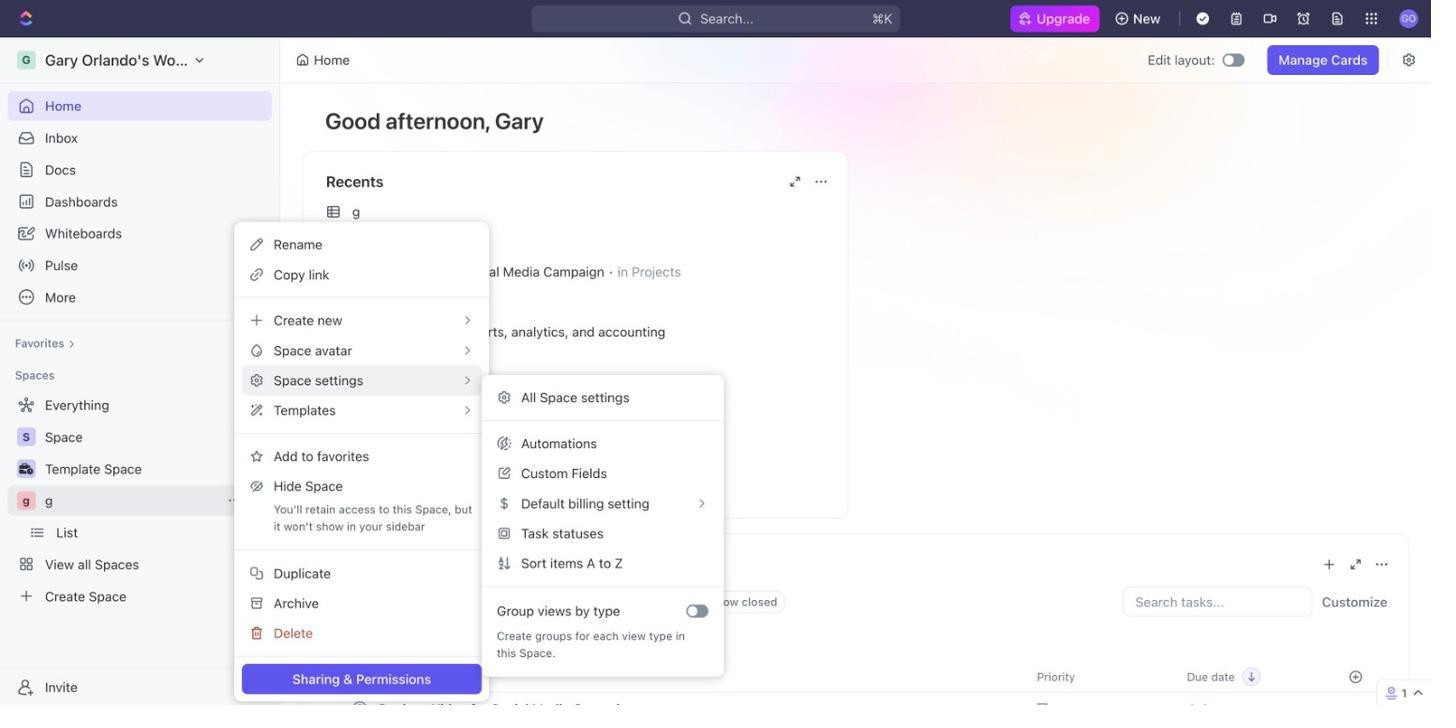 Task type: vqa. For each thing, say whether or not it's contained in the screenshot.
Export at right
no



Task type: describe. For each thing, give the bounding box(es) containing it.
tree inside sidebar navigation
[[7, 390, 272, 611]]

sidebar navigation
[[0, 38, 280, 705]]

Search tasks... text field
[[1125, 588, 1312, 616]]



Task type: locate. For each thing, give the bounding box(es) containing it.
tree
[[7, 390, 272, 611]]

g, , element
[[17, 491, 36, 510]]



